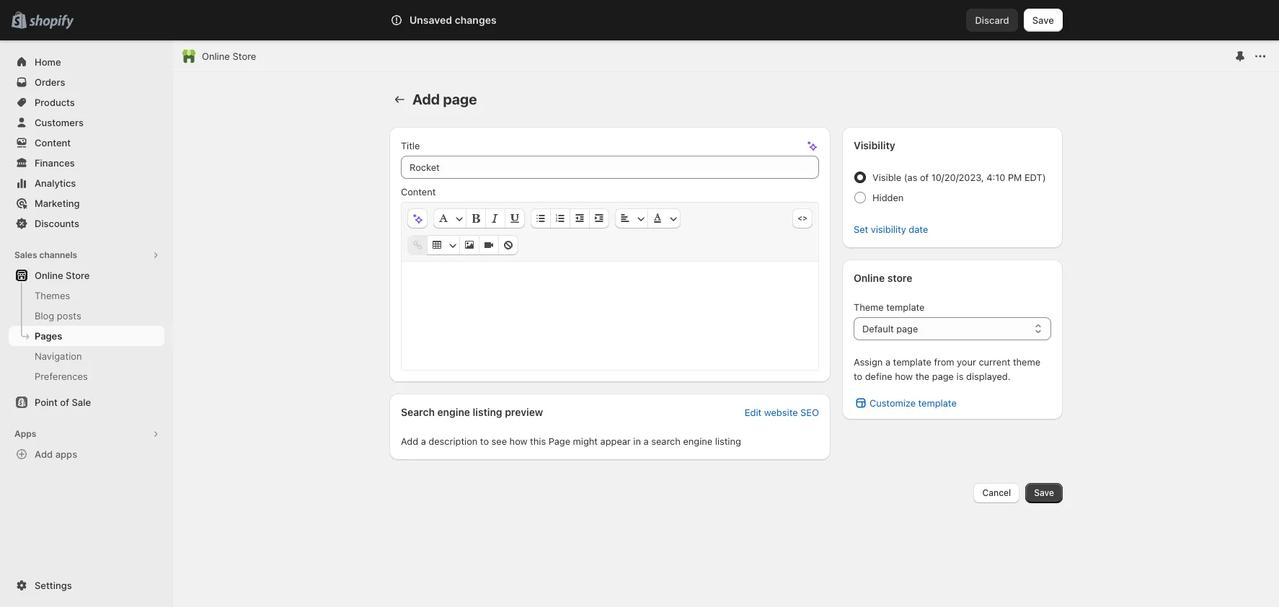 Task type: vqa. For each thing, say whether or not it's contained in the screenshot.
Orders "link"
yes



Task type: locate. For each thing, give the bounding box(es) containing it.
settings
[[35, 580, 72, 591]]

1 vertical spatial online
[[35, 270, 63, 281]]

pages link
[[9, 326, 164, 346]]

marketing link
[[9, 193, 164, 213]]

1 vertical spatial online store
[[35, 270, 90, 281]]

online store link right online store image
[[202, 49, 256, 63]]

posts
[[57, 310, 81, 322]]

themes link
[[9, 286, 164, 306]]

search button
[[425, 9, 843, 32]]

online store link down channels
[[9, 265, 164, 286]]

store
[[233, 50, 256, 62], [66, 270, 90, 281]]

0 horizontal spatial store
[[66, 270, 90, 281]]

point
[[35, 397, 58, 408]]

of
[[60, 397, 69, 408]]

point of sale button
[[0, 392, 173, 412]]

1 vertical spatial store
[[66, 270, 90, 281]]

online store down channels
[[35, 270, 90, 281]]

1 vertical spatial online store link
[[9, 265, 164, 286]]

0 horizontal spatial online store link
[[9, 265, 164, 286]]

1 horizontal spatial online store
[[202, 50, 256, 62]]

analytics
[[35, 177, 76, 189]]

customers
[[35, 117, 84, 128]]

content link
[[9, 133, 164, 153]]

save
[[1032, 14, 1054, 26]]

home
[[35, 56, 61, 68]]

online up the themes
[[35, 270, 63, 281]]

0 vertical spatial online
[[202, 50, 230, 62]]

online store right online store image
[[202, 50, 256, 62]]

shopify image
[[29, 15, 74, 29]]

analytics link
[[9, 173, 164, 193]]

store right online store image
[[233, 50, 256, 62]]

0 horizontal spatial online store
[[35, 270, 90, 281]]

online store link
[[202, 49, 256, 63], [9, 265, 164, 286]]

0 vertical spatial online store
[[202, 50, 256, 62]]

online store
[[202, 50, 256, 62], [35, 270, 90, 281]]

discounts
[[35, 218, 79, 229]]

orders
[[35, 76, 65, 88]]

apps
[[14, 428, 36, 439]]

products
[[35, 97, 75, 108]]

online right online store image
[[202, 50, 230, 62]]

store up themes link
[[66, 270, 90, 281]]

0 vertical spatial store
[[233, 50, 256, 62]]

save button
[[1024, 9, 1063, 32]]

1 horizontal spatial online store link
[[202, 49, 256, 63]]

navigation link
[[9, 346, 164, 366]]

changes
[[455, 14, 497, 26]]

blog
[[35, 310, 54, 322]]

0 vertical spatial online store link
[[202, 49, 256, 63]]

online
[[202, 50, 230, 62], [35, 270, 63, 281]]

preferences link
[[9, 366, 164, 386]]

apps button
[[9, 424, 164, 444]]



Task type: describe. For each thing, give the bounding box(es) containing it.
channels
[[39, 249, 77, 260]]

finances link
[[9, 153, 164, 173]]

sales
[[14, 249, 37, 260]]

unsaved changes
[[410, 14, 497, 26]]

1 horizontal spatial online
[[202, 50, 230, 62]]

content
[[35, 137, 71, 149]]

themes
[[35, 290, 70, 301]]

blog posts
[[35, 310, 81, 322]]

sales channels
[[14, 249, 77, 260]]

point of sale
[[35, 397, 91, 408]]

pages
[[35, 330, 62, 342]]

sales channels button
[[9, 245, 164, 265]]

discard
[[975, 14, 1009, 26]]

1 horizontal spatial store
[[233, 50, 256, 62]]

orders link
[[9, 72, 164, 92]]

discounts link
[[9, 213, 164, 234]]

discard button
[[966, 9, 1018, 32]]

add
[[35, 448, 53, 460]]

point of sale link
[[9, 392, 164, 412]]

online store image
[[182, 49, 196, 63]]

add apps
[[35, 448, 77, 460]]

blog posts link
[[9, 306, 164, 326]]

0 horizontal spatial online
[[35, 270, 63, 281]]

products link
[[9, 92, 164, 112]]

add apps button
[[9, 444, 164, 464]]

online store inside 'link'
[[35, 270, 90, 281]]

finances
[[35, 157, 75, 169]]

sale
[[72, 397, 91, 408]]

preferences
[[35, 371, 88, 382]]

unsaved
[[410, 14, 452, 26]]

marketing
[[35, 198, 80, 209]]

settings link
[[9, 575, 164, 596]]

home link
[[9, 52, 164, 72]]

customers link
[[9, 112, 164, 133]]

navigation
[[35, 350, 82, 362]]

search
[[449, 14, 480, 26]]

apps
[[55, 448, 77, 460]]



